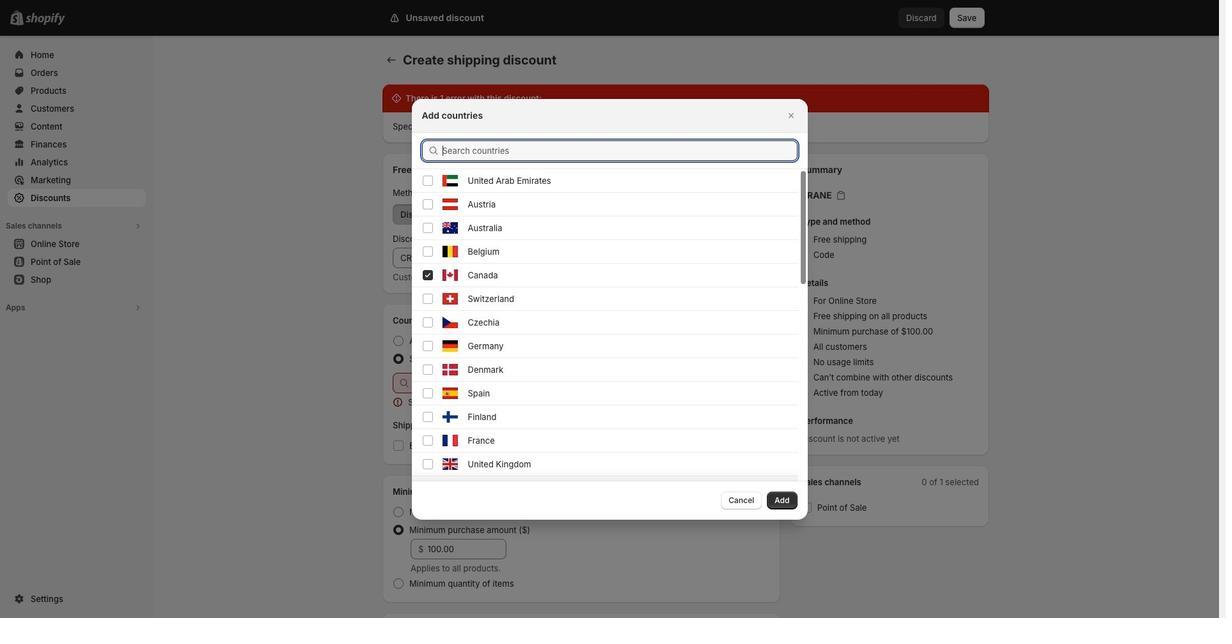 Task type: locate. For each thing, give the bounding box(es) containing it.
shopify image
[[26, 13, 65, 26]]

dialog
[[0, 99, 1220, 618]]



Task type: describe. For each thing, give the bounding box(es) containing it.
Search countries text field
[[442, 140, 798, 161]]



Task type: vqa. For each thing, say whether or not it's contained in the screenshot.
SEARCH COUNTRIES text box
yes



